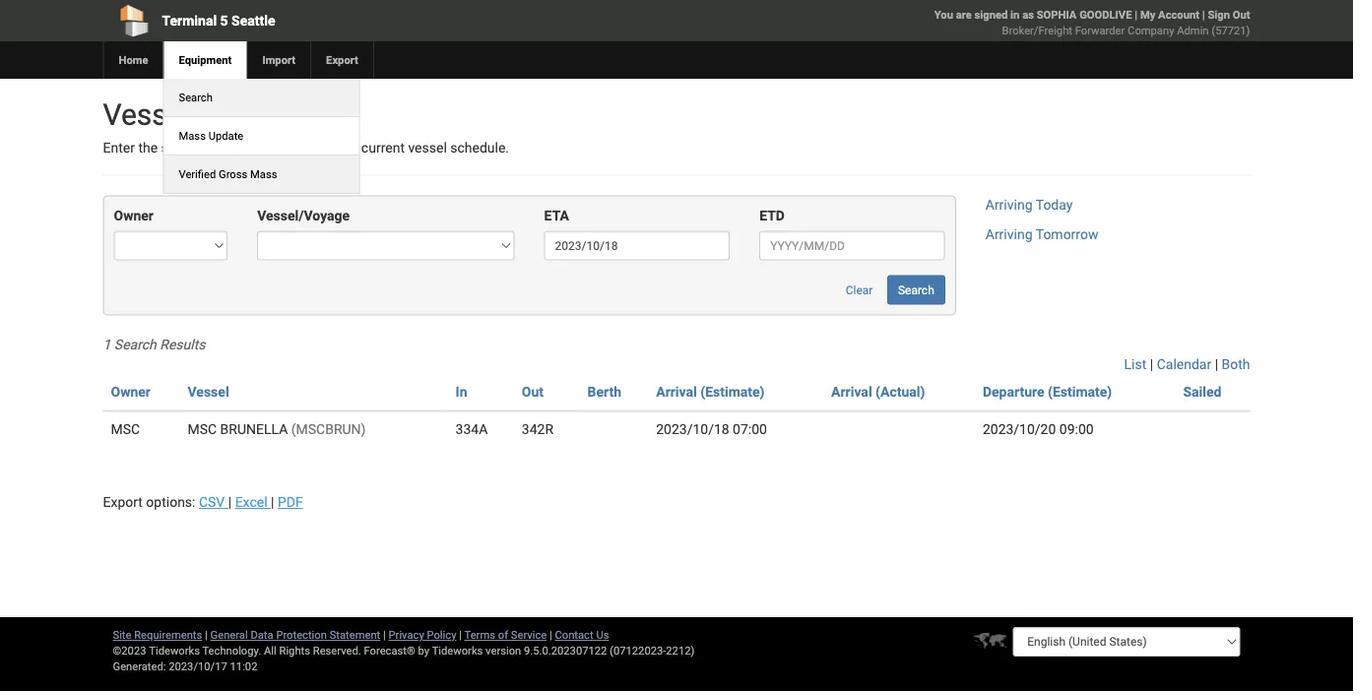 Task type: describe. For each thing, give the bounding box(es) containing it.
| left sign
[[1202, 8, 1205, 21]]

in link
[[456, 384, 467, 400]]

contact
[[555, 629, 594, 642]]

protection
[[276, 629, 327, 642]]

departure (estimate)
[[983, 384, 1112, 400]]

excel
[[235, 494, 267, 511]]

| up forecast®
[[383, 629, 386, 642]]

in
[[456, 384, 467, 400]]

vessel/voyage
[[257, 208, 350, 224]]

as
[[1022, 8, 1034, 21]]

2212)
[[666, 645, 695, 657]]

directions
[[119, 168, 168, 181]]

calendar
[[1157, 356, 1212, 373]]

goodlive
[[1080, 8, 1132, 21]]

criteria
[[206, 140, 248, 156]]

sailed link
[[1183, 384, 1222, 400]]

contact us link
[[555, 629, 609, 642]]

msc brunella (mscbrun)
[[188, 421, 366, 438]]

clear
[[846, 283, 873, 297]]

gate
[[119, 245, 142, 258]]

07:00
[[733, 421, 767, 438]]

1 vertical spatial owner
[[111, 384, 151, 400]]

equipment
[[179, 54, 232, 66]]

arrival for arrival (estimate)
[[656, 384, 697, 400]]

arriving today link
[[986, 197, 1073, 213]]

schedule for vessel schedule
[[154, 206, 199, 219]]

rights
[[279, 645, 310, 657]]

search
[[161, 140, 202, 156]]

are
[[956, 8, 972, 21]]

to
[[292, 140, 304, 156]]

| up tideworks at the bottom left of page
[[459, 629, 462, 642]]

| left both link
[[1215, 356, 1218, 373]]

terms
[[464, 629, 495, 642]]

general data protection statement link
[[210, 629, 380, 642]]

of
[[498, 629, 508, 642]]

today
[[1036, 197, 1073, 213]]

import
[[262, 54, 296, 66]]

334a
[[456, 421, 488, 438]]

current
[[361, 140, 405, 156]]

both link
[[1222, 356, 1250, 373]]

generated:
[[113, 660, 166, 673]]

2023/10/17
[[169, 660, 227, 673]]

cameras
[[144, 245, 188, 258]]

version
[[486, 645, 521, 657]]

forecast®
[[364, 645, 415, 657]]

pdf
[[278, 494, 303, 511]]

(07122023-
[[610, 645, 666, 657]]

2 the from the left
[[338, 140, 358, 156]]

below
[[252, 140, 288, 156]]

list link
[[1124, 356, 1147, 373]]

(actual)
[[876, 384, 925, 400]]

arrival (actual) link
[[831, 384, 925, 400]]

arrival (estimate)
[[656, 384, 765, 400]]

| left my
[[1135, 8, 1138, 21]]

search button
[[887, 275, 945, 305]]

contacts
[[119, 91, 163, 104]]

2023/10/18 07:00
[[656, 421, 767, 438]]

1 search results list | calendar | both
[[103, 337, 1250, 373]]

both
[[1222, 356, 1250, 373]]

clear button
[[835, 275, 884, 305]]

calendar link
[[1157, 356, 1212, 373]]

sophia
[[1037, 8, 1077, 21]]

sign
[[1208, 8, 1230, 21]]

directions link
[[104, 156, 183, 193]]

gate cameras
[[119, 245, 188, 258]]

account
[[1158, 8, 1200, 21]]

etd
[[760, 208, 785, 224]]

search inside button
[[898, 283, 934, 297]]

| right list
[[1150, 356, 1153, 373]]

(mscbrun)
[[291, 421, 366, 438]]

vessel link
[[188, 384, 229, 400]]

(estimate) for departure (estimate)
[[1048, 384, 1112, 400]]

eta
[[544, 208, 569, 224]]

tideworks
[[432, 645, 483, 657]]

09:00
[[1060, 421, 1094, 438]]

0 vertical spatial owner
[[114, 208, 154, 224]]

2023/10/18
[[656, 421, 729, 438]]

list
[[1124, 356, 1147, 373]]

msc for msc
[[111, 421, 140, 438]]

view
[[307, 140, 335, 156]]

signed
[[975, 8, 1008, 21]]

csv link
[[199, 494, 228, 511]]

schedule for vessel schedule enter the search criteria below to view the current vessel schedule.
[[197, 97, 318, 132]]



Task type: vqa. For each thing, say whether or not it's contained in the screenshot.
'RIGHTS'
yes



Task type: locate. For each thing, give the bounding box(es) containing it.
search
[[898, 283, 934, 297], [114, 337, 156, 353]]

export left options:
[[103, 494, 143, 511]]

vessel schedule link
[[104, 194, 214, 231]]

general
[[210, 629, 248, 642]]

all
[[264, 645, 276, 657]]

schedule.
[[450, 140, 509, 156]]

export for export options: csv | excel | pdf
[[103, 494, 143, 511]]

departure (estimate) link
[[983, 384, 1112, 400]]

pdf link
[[278, 494, 303, 511]]

arriving for arriving tomorrow
[[986, 226, 1033, 243]]

1 horizontal spatial export
[[326, 54, 358, 66]]

forwarder
[[1075, 24, 1125, 37]]

berth link
[[587, 384, 621, 400]]

arrival
[[656, 384, 697, 400], [831, 384, 872, 400]]

0 horizontal spatial search
[[114, 337, 156, 353]]

vessel for vessel schedule
[[119, 206, 151, 219]]

0 vertical spatial search
[[898, 283, 934, 297]]

1 vertical spatial arriving
[[986, 226, 1033, 243]]

site requirements link
[[113, 629, 202, 642]]

export for export
[[326, 54, 358, 66]]

my account link
[[1140, 8, 1200, 21]]

(estimate) up '09:00'
[[1048, 384, 1112, 400]]

2023/10/20 09:00
[[983, 421, 1094, 438]]

owner
[[114, 208, 154, 224], [111, 384, 151, 400]]

2 msc from the left
[[188, 421, 217, 438]]

1 vertical spatial schedule
[[154, 206, 199, 219]]

arriving today
[[986, 197, 1073, 213]]

the
[[138, 140, 158, 156], [338, 140, 358, 156]]

schedule up below
[[197, 97, 318, 132]]

enter
[[103, 140, 135, 156]]

1 vertical spatial out
[[522, 384, 544, 400]]

(57721)
[[1212, 24, 1250, 37]]

2 arriving from the top
[[986, 226, 1033, 243]]

1 msc from the left
[[111, 421, 140, 438]]

sign out link
[[1208, 8, 1250, 21]]

| up 9.5.0.202307122
[[550, 629, 552, 642]]

departure
[[983, 384, 1044, 400]]

msc
[[111, 421, 140, 438], [188, 421, 217, 438]]

terminal 5 seattle link
[[103, 0, 564, 41]]

0 horizontal spatial msc
[[111, 421, 140, 438]]

gate cameras link
[[104, 232, 203, 270]]

arriving for arriving today
[[986, 197, 1033, 213]]

berth
[[587, 384, 621, 400]]

export link
[[310, 41, 373, 79]]

brunella
[[220, 421, 288, 438]]

arriving tomorrow
[[986, 226, 1099, 243]]

0 horizontal spatial the
[[138, 140, 158, 156]]

terminal 5 seattle
[[162, 12, 275, 29]]

0 horizontal spatial arrival
[[656, 384, 697, 400]]

11:02
[[230, 660, 257, 673]]

export down "terminal 5 seattle" 'link'
[[326, 54, 358, 66]]

| left pdf
[[271, 494, 274, 511]]

vessel
[[408, 140, 447, 156]]

arriving up arriving tomorrow link
[[986, 197, 1033, 213]]

broker/freight
[[1002, 24, 1072, 37]]

schedule
[[197, 97, 318, 132], [154, 206, 199, 219]]

|
[[1135, 8, 1138, 21], [1202, 8, 1205, 21], [1150, 356, 1153, 373], [1215, 356, 1218, 373], [228, 494, 232, 511], [271, 494, 274, 511], [205, 629, 208, 642], [383, 629, 386, 642], [459, 629, 462, 642], [550, 629, 552, 642]]

arrival down "1 search results list | calendar | both"
[[656, 384, 697, 400]]

schedule up cameras
[[154, 206, 199, 219]]

arrival (estimate) link
[[656, 384, 765, 400]]

1 arriving from the top
[[986, 197, 1033, 213]]

privacy policy link
[[389, 629, 456, 642]]

2023/10/20
[[983, 421, 1056, 438]]

2 (estimate) from the left
[[1048, 384, 1112, 400]]

1 vertical spatial search
[[114, 337, 156, 353]]

data
[[251, 629, 273, 642]]

site requirements | general data protection statement | privacy policy | terms of service | contact us ©2023 tideworks technology. all rights reserved. forecast® by tideworks version 9.5.0.202307122 (07122023-2212) generated: 2023/10/17 11:02
[[113, 629, 695, 673]]

owner up gate
[[114, 208, 154, 224]]

1 vertical spatial vessel
[[119, 206, 151, 219]]

out up (57721)
[[1233, 8, 1250, 21]]

home link
[[103, 41, 163, 79]]

csv
[[199, 494, 225, 511]]

arrival left "(actual)"
[[831, 384, 872, 400]]

0 vertical spatial arriving
[[986, 197, 1033, 213]]

ETA text field
[[544, 231, 730, 260]]

arrival (actual)
[[831, 384, 925, 400]]

vessel down results
[[188, 384, 229, 400]]

2 arrival from the left
[[831, 384, 872, 400]]

1 horizontal spatial (estimate)
[[1048, 384, 1112, 400]]

you
[[934, 8, 953, 21]]

msc down vessel link
[[188, 421, 217, 438]]

vessel inside the vessel schedule enter the search criteria below to view the current vessel schedule.
[[103, 97, 190, 132]]

search right 1
[[114, 337, 156, 353]]

0 vertical spatial vessel
[[103, 97, 190, 132]]

0 horizontal spatial export
[[103, 494, 143, 511]]

out inside the you are signed in as sophia goodlive | my account | sign out broker/freight forwarder company admin (57721)
[[1233, 8, 1250, 21]]

search right the clear 'button'
[[898, 283, 934, 297]]

service
[[511, 629, 547, 642]]

1 horizontal spatial out
[[1233, 8, 1250, 21]]

home
[[119, 54, 148, 66]]

1 horizontal spatial arrival
[[831, 384, 872, 400]]

tomorrow
[[1036, 226, 1099, 243]]

equipment link
[[163, 41, 247, 79]]

9.5.0.202307122
[[524, 645, 607, 657]]

0 horizontal spatial out
[[522, 384, 544, 400]]

import link
[[247, 41, 310, 79]]

vessel up enter
[[103, 97, 190, 132]]

(estimate) for arrival (estimate)
[[700, 384, 765, 400]]

statement
[[330, 629, 380, 642]]

the right view
[[338, 140, 358, 156]]

seattle
[[232, 12, 275, 29]]

owner link
[[111, 384, 151, 400]]

1 the from the left
[[138, 140, 158, 156]]

1 horizontal spatial search
[[898, 283, 934, 297]]

company
[[1128, 24, 1174, 37]]

vessel for vessel
[[188, 384, 229, 400]]

342r
[[522, 421, 554, 438]]

1 arrival from the left
[[656, 384, 697, 400]]

by
[[418, 645, 429, 657]]

the up 'directions'
[[138, 140, 158, 156]]

schedule inside the vessel schedule enter the search criteria below to view the current vessel schedule.
[[197, 97, 318, 132]]

privacy
[[389, 629, 424, 642]]

1 (estimate) from the left
[[700, 384, 765, 400]]

msc down the owner link
[[111, 421, 140, 438]]

out
[[1233, 8, 1250, 21], [522, 384, 544, 400]]

vessel up gate
[[119, 206, 151, 219]]

1 vertical spatial export
[[103, 494, 143, 511]]

vessel for vessel schedule enter the search criteria below to view the current vessel schedule.
[[103, 97, 190, 132]]

us
[[596, 629, 609, 642]]

arrival for arrival (actual)
[[831, 384, 872, 400]]

0 vertical spatial schedule
[[197, 97, 318, 132]]

1 horizontal spatial msc
[[188, 421, 217, 438]]

arriving
[[986, 197, 1033, 213], [986, 226, 1033, 243]]

0 horizontal spatial (estimate)
[[700, 384, 765, 400]]

site
[[113, 629, 131, 642]]

export options: csv | excel | pdf
[[103, 494, 303, 511]]

arriving tomorrow link
[[986, 226, 1099, 243]]

msc for msc brunella (mscbrun)
[[188, 421, 217, 438]]

excel link
[[235, 494, 271, 511]]

requirements
[[134, 629, 202, 642]]

hours link
[[104, 117, 163, 155]]

technology.
[[202, 645, 261, 657]]

1 horizontal spatial the
[[338, 140, 358, 156]]

vessel schedule
[[119, 206, 199, 219]]

terminal
[[162, 12, 217, 29]]

ETD text field
[[760, 231, 945, 260]]

arriving down arriving today at the right of page
[[986, 226, 1033, 243]]

0 vertical spatial out
[[1233, 8, 1250, 21]]

admin
[[1177, 24, 1209, 37]]

| right csv
[[228, 494, 232, 511]]

you are signed in as sophia goodlive | my account | sign out broker/freight forwarder company admin (57721)
[[934, 8, 1250, 37]]

2 vertical spatial vessel
[[188, 384, 229, 400]]

| left the general
[[205, 629, 208, 642]]

sailed
[[1183, 384, 1222, 400]]

(estimate) up 07:00
[[700, 384, 765, 400]]

owner left vessel link
[[111, 384, 151, 400]]

out up '342r'
[[522, 384, 544, 400]]

0 vertical spatial export
[[326, 54, 358, 66]]

vessel schedule enter the search criteria below to view the current vessel schedule.
[[103, 97, 509, 156]]

search inside "1 search results list | calendar | both"
[[114, 337, 156, 353]]



